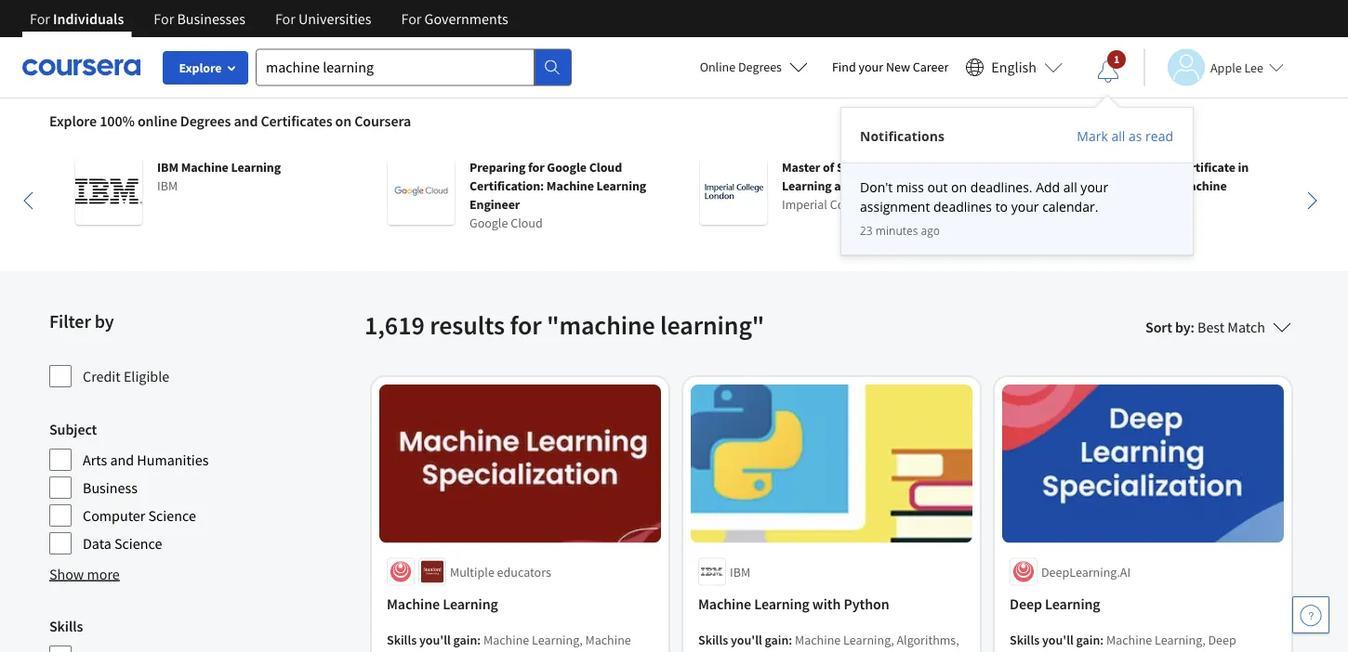Task type: describe. For each thing, give the bounding box(es) containing it.
and inside subject 'group'
[[110, 451, 134, 470]]

coursera
[[355, 112, 411, 130]]

machine learning with python
[[698, 596, 889, 614]]

for individuals
[[30, 9, 124, 28]]

learning inside ibm machine learning ibm
[[231, 159, 281, 176]]

don't
[[860, 179, 893, 196]]

What do you want to learn? text field
[[256, 49, 535, 86]]

for governments
[[401, 9, 508, 28]]

: down machine learning with python
[[789, 632, 792, 649]]

calendar.
[[1043, 198, 1099, 216]]

python
[[844, 596, 889, 614]]

of
[[823, 159, 834, 176]]

1 vertical spatial degrees
[[180, 112, 231, 130]]

best
[[1198, 318, 1225, 337]]

data science
[[83, 535, 162, 553]]

new
[[886, 59, 910, 75]]

google cloud image
[[388, 158, 455, 225]]

online
[[700, 59, 736, 75]]

2 skills you'll gain : from the left
[[698, 632, 795, 649]]

business
[[83, 479, 137, 498]]

iit
[[1095, 215, 1108, 232]]

computer science
[[83, 507, 196, 525]]

for businesses
[[154, 9, 245, 28]]

show
[[49, 565, 84, 584]]

master
[[782, 159, 820, 176]]

show more
[[49, 565, 120, 584]]

23
[[860, 223, 873, 239]]

1 horizontal spatial your
[[1011, 198, 1039, 216]]

you'll for machine
[[419, 632, 451, 649]]

1 button
[[1082, 49, 1135, 94]]

miss
[[896, 179, 924, 196]]

explore for explore
[[179, 60, 222, 76]]

in for science
[[882, 159, 893, 176]]

graduate
[[1122, 159, 1174, 176]]

ibm image
[[75, 158, 142, 225]]

for universities
[[275, 9, 372, 28]]

businesses
[[177, 9, 245, 28]]

machine learning, algorithms, applied machine learning, customer analysis
[[698, 632, 964, 653]]

preparing
[[470, 159, 526, 176]]

banner navigation
[[15, 0, 523, 37]]

educators
[[497, 564, 551, 581]]

apple
[[1211, 59, 1242, 76]]

post
[[1095, 159, 1119, 176]]

on inside 'don't miss out on deadlines. add all your assignment deadlines to your calendar. 23 minutes ago'
[[951, 179, 967, 196]]

in for certificate
[[1238, 159, 1249, 176]]

deeplearning.ai
[[1042, 564, 1131, 581]]

0 horizontal spatial learning,
[[791, 650, 842, 653]]

mark all as read
[[1077, 127, 1174, 145]]

science up don't
[[837, 159, 880, 176]]

find your new career link
[[823, 56, 958, 79]]

apple lee
[[1211, 59, 1264, 76]]

ibm for ibm
[[730, 564, 751, 581]]

0 horizontal spatial cloud
[[511, 215, 543, 232]]

: down the deep learning link
[[1100, 632, 1104, 649]]

eligible
[[124, 367, 169, 386]]

coursera image
[[22, 52, 140, 82]]

1 vertical spatial your
[[1081, 179, 1109, 196]]

0 vertical spatial on
[[335, 112, 352, 130]]

with
[[813, 596, 841, 614]]

certification:
[[470, 178, 544, 194]]

skills you'll gain : for deep
[[1010, 632, 1107, 649]]

learning"
[[660, 309, 765, 342]]

data inside subject 'group'
[[83, 535, 111, 553]]

notifications
[[860, 127, 945, 145]]

humanities
[[137, 451, 209, 470]]

algorithms,
[[897, 632, 959, 649]]

to
[[996, 198, 1008, 216]]

mark
[[1077, 127, 1108, 145]]

engineer
[[470, 196, 520, 213]]

imperial
[[782, 196, 828, 213]]

learning inside post graduate certificate in data science & machine learning iit roorkee
[[1095, 196, 1144, 213]]

deadlines.
[[971, 179, 1033, 196]]

2 gain from the left
[[765, 632, 789, 649]]

machine inside machine learning link
[[387, 596, 440, 614]]

1,619 results for "machine learning"
[[365, 309, 765, 342]]

deep
[[1010, 596, 1042, 614]]

&
[[1169, 178, 1177, 194]]

don't miss out on deadlines. add all your assignment deadlines to your calendar. 23 minutes ago
[[860, 179, 1109, 239]]

find
[[832, 59, 856, 75]]

deadlines
[[934, 198, 992, 216]]

match
[[1228, 318, 1266, 337]]

by for filter
[[95, 310, 114, 333]]

sort
[[1146, 318, 1173, 337]]

your inside 'link'
[[859, 59, 884, 75]]

explore button
[[163, 51, 248, 85]]

0 horizontal spatial google
[[470, 215, 508, 232]]

skills you'll gain : for machine
[[387, 632, 484, 649]]

read
[[1146, 127, 1174, 145]]

skills up applied
[[698, 632, 728, 649]]

and inside master of science in machine learning and data science imperial college london
[[834, 178, 856, 194]]

find your new career
[[832, 59, 949, 75]]

: left best at the right of page
[[1191, 318, 1195, 337]]

ago
[[921, 223, 940, 239]]

customer
[[845, 650, 897, 653]]

ibm for ibm machine learning ibm
[[157, 159, 179, 176]]

machine inside master of science in machine learning and data science imperial college london
[[896, 159, 943, 176]]

online degrees
[[700, 59, 782, 75]]

gain for deep
[[1076, 632, 1100, 649]]

apple lee button
[[1144, 49, 1284, 86]]



Task type: vqa. For each thing, say whether or not it's contained in the screenshot.
leftmost In Partnership With
no



Task type: locate. For each thing, give the bounding box(es) containing it.
english
[[992, 58, 1037, 77]]

for inside the preparing for google cloud certification: machine learning engineer google cloud
[[528, 159, 545, 176]]

1 horizontal spatial explore
[[179, 60, 222, 76]]

arts
[[83, 451, 107, 470]]

explore inside popup button
[[179, 60, 222, 76]]

and up college
[[834, 178, 856, 194]]

ibm up machine learning with python
[[730, 564, 751, 581]]

by right 'sort'
[[1175, 318, 1191, 337]]

by for sort
[[1175, 318, 1191, 337]]

2 horizontal spatial skills you'll gain :
[[1010, 632, 1107, 649]]

1 horizontal spatial you'll
[[731, 632, 762, 649]]

machine inside the preparing for google cloud certification: machine learning engineer google cloud
[[547, 178, 594, 194]]

1 vertical spatial ibm
[[157, 178, 178, 194]]

0 horizontal spatial on
[[335, 112, 352, 130]]

1 horizontal spatial in
[[1238, 159, 1249, 176]]

1 vertical spatial learning,
[[791, 650, 842, 653]]

machine learning link
[[387, 594, 654, 616]]

on left coursera
[[335, 112, 352, 130]]

3 skills you'll gain : from the left
[[1010, 632, 1107, 649]]

imperial college london image
[[700, 158, 767, 225]]

0 horizontal spatial by
[[95, 310, 114, 333]]

2 horizontal spatial data
[[1095, 178, 1121, 194]]

learning,
[[844, 632, 894, 649], [791, 650, 842, 653]]

for right results
[[510, 309, 542, 342]]

2 horizontal spatial and
[[834, 178, 856, 194]]

data up "more"
[[83, 535, 111, 553]]

your
[[859, 59, 884, 75], [1081, 179, 1109, 196], [1011, 198, 1039, 216]]

hide notifications image
[[1097, 60, 1120, 83]]

london
[[873, 196, 915, 213]]

ibm down online
[[157, 159, 179, 176]]

for for governments
[[401, 9, 422, 28]]

you'll
[[419, 632, 451, 649], [731, 632, 762, 649], [1042, 632, 1074, 649]]

0 horizontal spatial explore
[[49, 112, 97, 130]]

degrees inside 'online degrees' dropdown button
[[738, 59, 782, 75]]

iit roorkee image
[[1013, 158, 1080, 225]]

governments
[[425, 9, 508, 28]]

for for businesses
[[154, 9, 174, 28]]

learning, down with
[[791, 650, 842, 653]]

for left businesses
[[154, 9, 174, 28]]

for left universities
[[275, 9, 296, 28]]

skills
[[49, 617, 83, 636], [387, 632, 417, 649], [698, 632, 728, 649], [1010, 632, 1040, 649]]

multiple
[[450, 564, 495, 581]]

gain down machine learning with python
[[765, 632, 789, 649]]

: down machine learning
[[477, 632, 481, 649]]

data down "post"
[[1095, 178, 1121, 194]]

all inside button
[[1112, 127, 1126, 145]]

applied
[[698, 650, 740, 653]]

0 horizontal spatial your
[[859, 59, 884, 75]]

2 horizontal spatial gain
[[1076, 632, 1100, 649]]

1 horizontal spatial google
[[547, 159, 587, 176]]

degrees right the online
[[738, 59, 782, 75]]

0 horizontal spatial in
[[882, 159, 893, 176]]

learning inside master of science in machine learning and data science imperial college london
[[782, 178, 832, 194]]

filter by
[[49, 310, 114, 333]]

0 vertical spatial degrees
[[738, 59, 782, 75]]

google
[[547, 159, 587, 176], [470, 215, 508, 232]]

explore 100% online degrees and certificates on coursera
[[49, 112, 411, 130]]

2 in from the left
[[1238, 159, 1249, 176]]

100%
[[100, 112, 135, 130]]

0 vertical spatial cloud
[[589, 159, 622, 176]]

machine
[[181, 159, 229, 176], [896, 159, 943, 176], [547, 178, 594, 194], [1180, 178, 1227, 194], [387, 596, 440, 614], [698, 596, 751, 614], [795, 632, 841, 649], [743, 650, 789, 653]]

1 horizontal spatial and
[[234, 112, 258, 130]]

skills you'll gain : up applied
[[698, 632, 795, 649]]

1 gain from the left
[[453, 632, 477, 649]]

you'll for deep
[[1042, 632, 1074, 649]]

2 you'll from the left
[[731, 632, 762, 649]]

2 vertical spatial your
[[1011, 198, 1039, 216]]

data
[[858, 178, 885, 194], [1095, 178, 1121, 194], [83, 535, 111, 553]]

1 horizontal spatial learning,
[[844, 632, 894, 649]]

science inside post graduate certificate in data science & machine learning iit roorkee
[[1123, 178, 1166, 194]]

for
[[528, 159, 545, 176], [510, 309, 542, 342]]

help center image
[[1300, 604, 1322, 627]]

online
[[138, 112, 177, 130]]

machine inside post graduate certificate in data science & machine learning iit roorkee
[[1180, 178, 1227, 194]]

1 horizontal spatial by
[[1175, 318, 1191, 337]]

certificates
[[261, 112, 332, 130]]

1 vertical spatial cloud
[[511, 215, 543, 232]]

0 vertical spatial ibm
[[157, 159, 179, 176]]

gain down machine learning
[[453, 632, 477, 649]]

1 vertical spatial on
[[951, 179, 967, 196]]

in right certificate at the right top
[[1238, 159, 1249, 176]]

machine inside ibm machine learning ibm
[[181, 159, 229, 176]]

0 vertical spatial explore
[[179, 60, 222, 76]]

science
[[837, 159, 880, 176], [887, 178, 930, 194], [1123, 178, 1166, 194], [148, 507, 196, 525], [114, 535, 162, 553]]

machine inside machine learning with python link
[[698, 596, 751, 614]]

english button
[[958, 37, 1070, 98]]

on up deadlines
[[951, 179, 967, 196]]

deep learning link
[[1010, 594, 1277, 616]]

credit
[[83, 367, 121, 386]]

certificate
[[1177, 159, 1236, 176]]

4 for from the left
[[401, 9, 422, 28]]

1 skills you'll gain : from the left
[[387, 632, 484, 649]]

1
[[1114, 52, 1120, 66]]

post graduate certificate in data science & machine learning iit roorkee
[[1095, 159, 1249, 232]]

1 horizontal spatial degrees
[[738, 59, 782, 75]]

1 you'll from the left
[[419, 632, 451, 649]]

results
[[430, 309, 505, 342]]

your right find
[[859, 59, 884, 75]]

and left certificates
[[234, 112, 258, 130]]

0 horizontal spatial skills you'll gain :
[[387, 632, 484, 649]]

learning, up the customer
[[844, 632, 894, 649]]

preparing for google cloud certification: machine learning engineer google cloud
[[470, 159, 647, 232]]

ibm right 'ibm' image at top left
[[157, 178, 178, 194]]

all up calendar.
[[1064, 179, 1078, 196]]

you'll down machine learning
[[419, 632, 451, 649]]

science down the computer science
[[114, 535, 162, 553]]

add
[[1036, 179, 1060, 196]]

3 gain from the left
[[1076, 632, 1100, 649]]

universities
[[299, 9, 372, 28]]

0 horizontal spatial all
[[1064, 179, 1078, 196]]

by right filter
[[95, 310, 114, 333]]

1 vertical spatial and
[[834, 178, 856, 194]]

gain for machine
[[453, 632, 477, 649]]

for for universities
[[275, 9, 296, 28]]

for up certification:
[[528, 159, 545, 176]]

assignment
[[860, 198, 930, 216]]

skills down machine learning
[[387, 632, 417, 649]]

you'll down deep learning
[[1042, 632, 1074, 649]]

0 horizontal spatial you'll
[[419, 632, 451, 649]]

degrees right online
[[180, 112, 231, 130]]

as
[[1129, 127, 1142, 145]]

explore down 'for businesses'
[[179, 60, 222, 76]]

data inside master of science in machine learning and data science imperial college london
[[858, 178, 885, 194]]

mark all as read button
[[1076, 126, 1175, 145]]

2 horizontal spatial your
[[1081, 179, 1109, 196]]

1 horizontal spatial gain
[[765, 632, 789, 649]]

skills you'll gain : down deep learning
[[1010, 632, 1107, 649]]

0 horizontal spatial gain
[[453, 632, 477, 649]]

on
[[335, 112, 352, 130], [951, 179, 967, 196]]

2 vertical spatial and
[[110, 451, 134, 470]]

"machine
[[547, 309, 655, 342]]

google down engineer
[[470, 215, 508, 232]]

skills down show
[[49, 617, 83, 636]]

master of science in machine learning and data science imperial college london
[[782, 159, 943, 213]]

all left as
[[1112, 127, 1126, 145]]

data up college
[[858, 178, 885, 194]]

more
[[87, 565, 120, 584]]

for for individuals
[[30, 9, 50, 28]]

1 in from the left
[[882, 159, 893, 176]]

science up 'london' on the right top of page
[[887, 178, 930, 194]]

science down graduate
[[1123, 178, 1166, 194]]

ibm
[[157, 159, 179, 176], [157, 178, 178, 194], [730, 564, 751, 581]]

0 vertical spatial learning,
[[844, 632, 894, 649]]

2 horizontal spatial you'll
[[1042, 632, 1074, 649]]

1 for from the left
[[30, 9, 50, 28]]

multiple educators
[[450, 564, 551, 581]]

credit eligible
[[83, 367, 169, 386]]

machine learning
[[387, 596, 498, 614]]

individuals
[[53, 9, 124, 28]]

show more button
[[49, 564, 120, 586]]

cloud
[[589, 159, 622, 176], [511, 215, 543, 232]]

0 vertical spatial for
[[528, 159, 545, 176]]

data inside post graduate certificate in data science & machine learning iit roorkee
[[1095, 178, 1121, 194]]

degrees
[[738, 59, 782, 75], [180, 112, 231, 130]]

subject group
[[49, 418, 353, 556]]

0 vertical spatial and
[[234, 112, 258, 130]]

lee
[[1245, 59, 1264, 76]]

2 vertical spatial ibm
[[730, 564, 751, 581]]

1 horizontal spatial cloud
[[589, 159, 622, 176]]

3 you'll from the left
[[1042, 632, 1074, 649]]

1 vertical spatial google
[[470, 215, 508, 232]]

1 horizontal spatial skills you'll gain :
[[698, 632, 795, 649]]

2 for from the left
[[154, 9, 174, 28]]

subject
[[49, 420, 97, 439]]

:
[[1191, 318, 1195, 337], [477, 632, 481, 649], [789, 632, 792, 649], [1100, 632, 1104, 649]]

machine learning with python link
[[698, 594, 965, 616]]

in up don't
[[882, 159, 893, 176]]

1 vertical spatial explore
[[49, 112, 97, 130]]

0 vertical spatial all
[[1112, 127, 1126, 145]]

career
[[913, 59, 949, 75]]

1,619
[[365, 309, 425, 342]]

1 vertical spatial all
[[1064, 179, 1078, 196]]

0 vertical spatial google
[[547, 159, 587, 176]]

deep learning
[[1010, 596, 1101, 614]]

skills inside group
[[49, 617, 83, 636]]

arts and humanities
[[83, 451, 209, 470]]

0 horizontal spatial and
[[110, 451, 134, 470]]

all inside 'don't miss out on deadlines. add all your assignment deadlines to your calendar. 23 minutes ago'
[[1064, 179, 1078, 196]]

0 horizontal spatial data
[[83, 535, 111, 553]]

your right "to"
[[1011, 198, 1039, 216]]

your down "post"
[[1081, 179, 1109, 196]]

explore left 100%
[[49, 112, 97, 130]]

google right preparing
[[547, 159, 587, 176]]

0 horizontal spatial degrees
[[180, 112, 231, 130]]

out
[[928, 179, 948, 196]]

0 vertical spatial your
[[859, 59, 884, 75]]

for left "individuals"
[[30, 9, 50, 28]]

in inside master of science in machine learning and data science imperial college london
[[882, 159, 893, 176]]

in inside post graduate certificate in data science & machine learning iit roorkee
[[1238, 159, 1249, 176]]

3 for from the left
[[275, 9, 296, 28]]

skills group
[[49, 616, 353, 653]]

skills down deep
[[1010, 632, 1040, 649]]

gain
[[453, 632, 477, 649], [765, 632, 789, 649], [1076, 632, 1100, 649]]

1 horizontal spatial on
[[951, 179, 967, 196]]

ibm machine learning ibm
[[157, 159, 281, 194]]

science down the humanities at the left bottom of the page
[[148, 507, 196, 525]]

you'll up applied
[[731, 632, 762, 649]]

for
[[30, 9, 50, 28], [154, 9, 174, 28], [275, 9, 296, 28], [401, 9, 422, 28]]

explore for explore 100% online degrees and certificates on coursera
[[49, 112, 97, 130]]

gain down deep learning
[[1076, 632, 1100, 649]]

minutes
[[876, 223, 918, 239]]

filter
[[49, 310, 91, 333]]

1 horizontal spatial all
[[1112, 127, 1126, 145]]

learning inside the preparing for google cloud certification: machine learning engineer google cloud
[[597, 178, 647, 194]]

1 horizontal spatial data
[[858, 178, 885, 194]]

and right 'arts'
[[110, 451, 134, 470]]

1 vertical spatial for
[[510, 309, 542, 342]]

all
[[1112, 127, 1126, 145], [1064, 179, 1078, 196]]

None search field
[[256, 49, 572, 86]]

college
[[830, 196, 870, 213]]

for up what do you want to learn? text field
[[401, 9, 422, 28]]

skills you'll gain : down machine learning
[[387, 632, 484, 649]]



